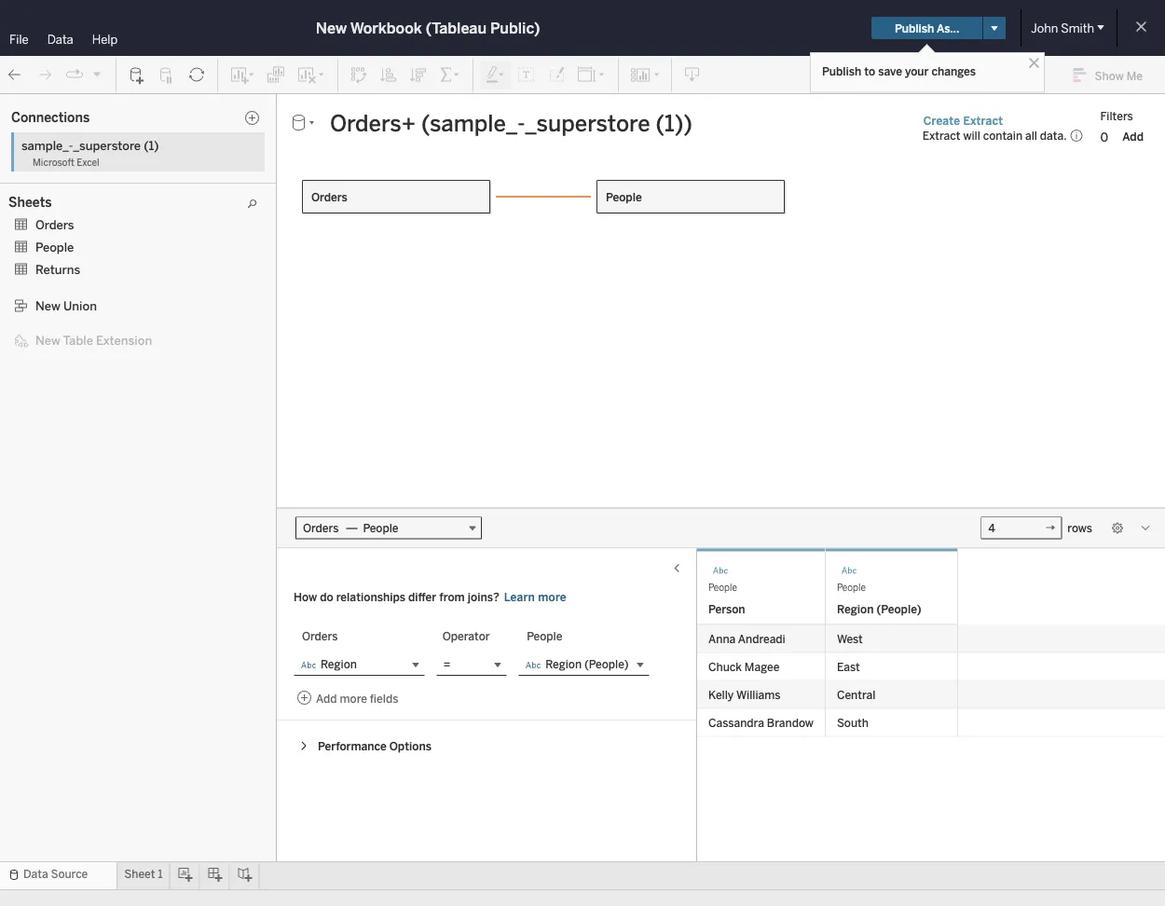 Task type: vqa. For each thing, say whether or not it's contained in the screenshot.
the rightmost ID
yes



Task type: locate. For each thing, give the bounding box(es) containing it.
marks
[[214, 198, 247, 211]]

orders+ (sample_-_superstore (1))
[[23, 127, 205, 140]]

city
[[56, 256, 77, 269]]

0 horizontal spatial publish
[[822, 64, 862, 78]]

pause auto updates image
[[158, 66, 176, 84]]

1 horizontal spatial publish
[[895, 21, 934, 35]]

undo image
[[6, 66, 24, 84]]

id down new table extension
[[89, 354, 100, 367]]

extension
[[96, 333, 152, 348]]

all
[[1025, 129, 1037, 142]]

0 vertical spatial publish
[[895, 21, 934, 35]]

source
[[51, 867, 88, 881]]

2 order from the top
[[56, 354, 86, 367]]

kelly williams
[[708, 688, 781, 701]]

new
[[316, 19, 347, 37], [35, 298, 60, 313], [35, 333, 60, 348]]

save
[[878, 64, 902, 78]]

new union
[[35, 298, 97, 313]]

(1)
[[144, 138, 159, 153]]

add button
[[1114, 127, 1152, 146]]

data up redo icon
[[47, 32, 73, 47]]

publish left as...
[[895, 21, 934, 35]]

1 vertical spatial new
[[35, 298, 60, 313]]

replay animation image right redo icon
[[65, 65, 84, 84]]

new table extension
[[35, 333, 152, 348]]

do
[[320, 590, 333, 604]]

replay animation image down the help
[[91, 68, 103, 79]]

0 vertical spatial order
[[56, 334, 86, 348]]

_superstore up excel
[[73, 138, 141, 153]]

sheet 1 right source
[[124, 867, 163, 881]]

smith
[[1061, 21, 1094, 35]]

2 vertical spatial data
[[23, 867, 48, 881]]

pages
[[214, 100, 246, 113]]

0 vertical spatial extract
[[963, 114, 1003, 127]]

rows
[[1068, 521, 1092, 535]]

contain
[[983, 129, 1023, 142]]

tooltip
[[259, 327, 291, 340]]

1 horizontal spatial 1
[[426, 166, 437, 192]]

kelly
[[708, 688, 734, 701]]

chuck magee
[[708, 660, 780, 673]]

order
[[56, 334, 86, 348], [56, 354, 86, 367]]

0 vertical spatial id
[[111, 295, 122, 309]]

andreadi
[[738, 632, 786, 646]]

order id
[[56, 354, 100, 367]]

chuck
[[708, 660, 742, 673]]

1 right source
[[158, 867, 163, 881]]

learn more link
[[503, 589, 567, 604]]

to
[[864, 64, 876, 78]]

highlight image
[[485, 66, 506, 84]]

sheet
[[371, 166, 422, 192], [124, 867, 155, 881]]

0 vertical spatial new
[[316, 19, 347, 37]]

publish inside button
[[895, 21, 934, 35]]

row group
[[697, 625, 1165, 737]]

1 horizontal spatial extract
[[963, 114, 1003, 127]]

differ
[[408, 590, 436, 604]]

row
[[697, 625, 1165, 653], [697, 653, 1165, 681], [697, 681, 1165, 709], [697, 709, 1165, 737]]

south
[[837, 716, 869, 729]]

0 horizontal spatial sheet 1
[[124, 867, 163, 881]]

0 horizontal spatial sheet
[[124, 867, 155, 881]]

1 vertical spatial extract
[[923, 129, 961, 142]]

new for new union
[[35, 298, 60, 313]]

publish
[[895, 21, 934, 35], [822, 64, 862, 78]]

1 vertical spatial 1
[[158, 867, 163, 881]]

will
[[963, 129, 981, 142]]

publish as... button
[[871, 17, 983, 39]]

cassandra brandow
[[708, 716, 814, 729]]

people inside people person
[[708, 582, 737, 593]]

people person
[[708, 582, 745, 616]]

1
[[426, 166, 437, 192], [158, 867, 163, 881]]

create extract link
[[923, 113, 1004, 128]]

extract
[[963, 114, 1003, 127], [923, 129, 961, 142]]

new for new workbook (tableau public)
[[316, 19, 347, 37]]

order down table
[[56, 354, 86, 367]]

1 vertical spatial sheet 1
[[124, 867, 163, 881]]

new for new table extension
[[35, 333, 60, 348]]

help
[[92, 32, 118, 47]]

4 row from the top
[[697, 709, 1165, 737]]

3 row from the top
[[697, 681, 1165, 709]]

1 horizontal spatial id
[[111, 295, 122, 309]]

changes
[[932, 64, 976, 78]]

new up clear sheet image
[[316, 19, 347, 37]]

2 row from the top
[[697, 653, 1165, 681]]

0 vertical spatial 1
[[426, 166, 437, 192]]

publish left to
[[822, 64, 862, 78]]

1 vertical spatial id
[[89, 354, 100, 367]]

1 down columns
[[426, 166, 437, 192]]

people
[[606, 190, 642, 204], [35, 240, 74, 254], [708, 582, 737, 593], [837, 582, 866, 593], [527, 630, 562, 643]]

sheet right source
[[124, 867, 155, 881]]

1 horizontal spatial sheet 1
[[371, 166, 437, 192]]

sheet 1 down rows
[[371, 166, 437, 192]]

0 horizontal spatial id
[[89, 354, 100, 367]]

sheet down rows
[[371, 166, 422, 192]]

extract up the will
[[963, 114, 1003, 127]]

workbook
[[350, 19, 422, 37]]

country
[[56, 275, 99, 289]]

new data source image
[[128, 66, 146, 84]]

fit image
[[577, 66, 607, 84]]

new left table
[[35, 333, 60, 348]]

1 vertical spatial publish
[[822, 64, 862, 78]]

replay animation image
[[65, 65, 84, 84], [91, 68, 103, 79]]

order up order id
[[56, 334, 86, 348]]

sheet 1
[[371, 166, 437, 192], [124, 867, 163, 881]]

as...
[[937, 21, 959, 35]]

row group containing anna andreadi
[[697, 625, 1165, 737]]

id for customer id
[[111, 295, 122, 309]]

new left union
[[35, 298, 60, 313]]

id right customer
[[111, 295, 122, 309]]

_superstore down the collapse icon
[[121, 127, 183, 140]]

None text field
[[323, 109, 906, 137], [981, 517, 1062, 539], [323, 109, 906, 137], [981, 517, 1062, 539]]

0 vertical spatial sheet
[[371, 166, 422, 192]]

0
[[1100, 129, 1108, 144]]

filters
[[1100, 109, 1133, 123]]

magee
[[745, 660, 780, 673]]

grid
[[697, 549, 1165, 861]]

row containing kelly williams
[[697, 681, 1165, 709]]

orders
[[311, 190, 348, 204], [48, 217, 84, 230], [35, 217, 74, 232], [302, 630, 338, 643]]

brandow
[[767, 716, 814, 729]]

data down undo image
[[11, 99, 38, 114]]

1 row from the top
[[697, 625, 1165, 653]]

from
[[439, 590, 465, 604]]

extract down create
[[923, 129, 961, 142]]

union
[[63, 298, 97, 313]]

0 horizontal spatial replay animation image
[[65, 65, 84, 84]]

1 order from the top
[[56, 334, 86, 348]]

sample_-_superstore (1) microsoft excel
[[21, 138, 159, 168]]

orders+
[[23, 127, 66, 140]]

refresh data source image
[[187, 66, 206, 84]]

(people)
[[877, 602, 921, 616]]

1 vertical spatial order
[[56, 354, 86, 367]]

1 vertical spatial sheet
[[124, 867, 155, 881]]

customer id
[[56, 295, 122, 309]]

2 vertical spatial new
[[35, 333, 60, 348]]

clear sheet image
[[296, 66, 326, 84]]

data.
[[1040, 129, 1067, 142]]

order for order id
[[56, 354, 86, 367]]

_superstore
[[121, 127, 183, 140], [73, 138, 141, 153]]

data left source
[[23, 867, 48, 881]]

data
[[47, 32, 73, 47], [11, 99, 38, 114], [23, 867, 48, 881]]

williams
[[736, 688, 781, 701]]



Task type: describe. For each thing, give the bounding box(es) containing it.
sort ascending image
[[379, 66, 398, 84]]

(tableau
[[426, 19, 487, 37]]

relationships
[[336, 590, 405, 604]]

1 horizontal spatial sheet
[[371, 166, 422, 192]]

how do relationships differ from joins? learn more
[[294, 590, 566, 604]]

data source
[[23, 867, 88, 881]]

john smith
[[1031, 21, 1094, 35]]

show me
[[1095, 69, 1143, 82]]

connections
[[11, 110, 90, 125]]

grid containing person
[[697, 549, 1165, 861]]

sort descending image
[[409, 66, 428, 84]]

how
[[294, 590, 317, 604]]

excel
[[77, 157, 99, 168]]

0 vertical spatial sheet 1
[[371, 166, 437, 192]]

extract will contain all data.
[[923, 129, 1067, 142]]

download image
[[683, 66, 702, 84]]

1 vertical spatial data
[[11, 99, 38, 114]]

people region (people)
[[837, 582, 921, 616]]

create
[[924, 114, 960, 127]]

duplicate image
[[267, 66, 285, 84]]

collapse image
[[171, 102, 182, 113]]

0 vertical spatial data
[[47, 32, 73, 47]]

add
[[1122, 130, 1144, 144]]

publish for publish to save your changes
[[822, 64, 862, 78]]

table
[[63, 333, 93, 348]]

0 horizontal spatial 1
[[158, 867, 163, 881]]

operator
[[443, 630, 490, 643]]

redo image
[[35, 66, 54, 84]]

close image
[[1025, 54, 1043, 72]]

region
[[837, 602, 874, 616]]

east
[[837, 660, 860, 673]]

category
[[56, 236, 104, 250]]

row containing chuck magee
[[697, 653, 1165, 681]]

columns
[[386, 99, 433, 113]]

swap rows and columns image
[[350, 66, 368, 84]]

anna
[[708, 632, 736, 646]]

sample_-
[[21, 138, 73, 153]]

microsoft
[[33, 157, 74, 168]]

publish to save your changes
[[822, 64, 976, 78]]

size
[[265, 275, 285, 288]]

format workbook image
[[547, 66, 566, 84]]

joins?
[[468, 590, 499, 604]]

_superstore inside sample_-_superstore (1) microsoft excel
[[73, 138, 141, 153]]

sheets
[[8, 195, 52, 210]]

public)
[[490, 19, 540, 37]]

order for order date
[[56, 334, 86, 348]]

1 horizontal spatial replay animation image
[[91, 68, 103, 79]]

person
[[708, 602, 745, 616]]

totals image
[[439, 66, 461, 84]]

create extract
[[924, 114, 1003, 127]]

show labels image
[[517, 66, 536, 84]]

Search text field
[[6, 161, 127, 184]]

analytics
[[86, 99, 139, 114]]

file
[[9, 32, 29, 47]]

tables
[[17, 194, 54, 209]]

publish for publish as...
[[895, 21, 934, 35]]

rows
[[386, 131, 414, 144]]

(1))
[[186, 127, 205, 140]]

row containing cassandra brandow
[[697, 709, 1165, 737]]

learn
[[504, 590, 535, 604]]

customer
[[56, 295, 108, 309]]

show me button
[[1065, 61, 1160, 89]]

date
[[89, 334, 114, 348]]

cassandra
[[708, 716, 764, 729]]

(sample_-
[[69, 127, 121, 140]]

new worksheet image
[[229, 66, 255, 84]]

publish as...
[[895, 21, 959, 35]]

central
[[837, 688, 876, 701]]

row containing anna andreadi
[[697, 625, 1165, 653]]

anna andreadi
[[708, 632, 786, 646]]

order date
[[56, 334, 114, 348]]

0 horizontal spatial extract
[[923, 129, 961, 142]]

id for order id
[[89, 354, 100, 367]]

west
[[837, 632, 863, 646]]

your
[[905, 64, 929, 78]]

show
[[1095, 69, 1124, 82]]

returns
[[35, 262, 80, 277]]

john
[[1031, 21, 1058, 35]]

more
[[538, 590, 566, 604]]

me
[[1127, 69, 1143, 82]]

people inside people region (people)
[[837, 582, 866, 593]]

show/hide cards image
[[630, 66, 660, 84]]

new workbook (tableau public)
[[316, 19, 540, 37]]



